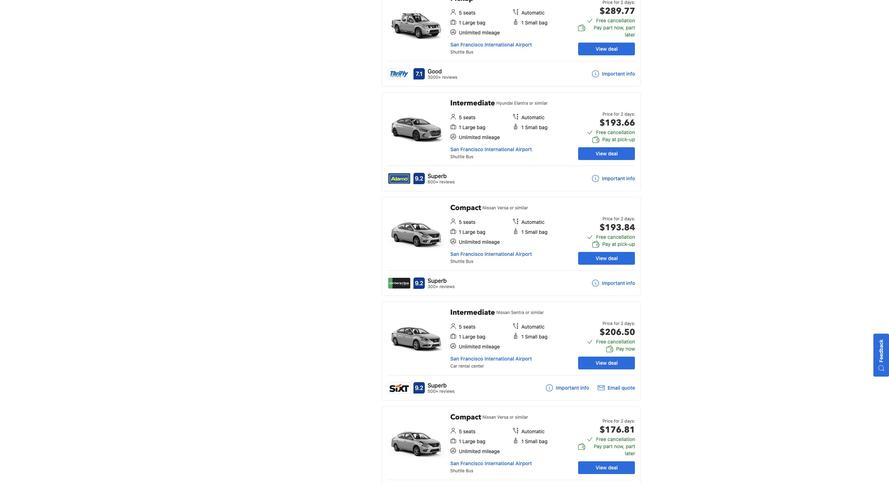 Task type: describe. For each thing, give the bounding box(es) containing it.
supplied by sixt image
[[388, 383, 410, 393]]

price for $176.81
[[603, 418, 613, 424]]

5 seats for $206.50
[[459, 324, 475, 330]]

1 francisco from the top
[[460, 42, 483, 48]]

francisco for $193.66
[[460, 146, 483, 152]]

compact nissan versa or similar for product card group containing $193.84
[[450, 203, 528, 213]]

automatic for $206.50
[[521, 324, 545, 330]]

5 small from the top
[[525, 438, 537, 444]]

cancellation for $289.77
[[608, 17, 635, 23]]

for for $193.66
[[614, 111, 619, 117]]

view deal for $176.81
[[596, 465, 618, 471]]

4 bus from the top
[[466, 468, 473, 473]]

view for $289.77
[[596, 46, 607, 52]]

view for $193.66
[[596, 150, 607, 157]]

feedback
[[878, 340, 884, 362]]

reviews inside good 3000+ reviews
[[442, 75, 457, 80]]

view deal for $206.50
[[596, 360, 618, 366]]

price for 2 days: $193.84
[[600, 216, 635, 234]]

5 airport from the top
[[515, 460, 532, 466]]

5 for $193.84
[[459, 219, 462, 225]]

email quote
[[608, 385, 635, 391]]

$193.84
[[600, 222, 635, 234]]

seats for $193.84
[[463, 219, 475, 225]]

international for $289.77
[[485, 42, 514, 48]]

seats for $289.77
[[463, 10, 475, 16]]

view deal button for $176.81
[[578, 461, 635, 474]]

500+
[[428, 389, 438, 394]]

supplied by rc - enterprise image
[[388, 278, 410, 289]]

or for $193.66
[[529, 100, 533, 106]]

product card group containing $206.50
[[382, 302, 641, 401]]

now
[[626, 346, 635, 352]]

price for $206.50
[[603, 321, 613, 326]]

$193.66
[[600, 117, 635, 129]]

san francisco international airport button for $206.50
[[450, 356, 532, 362]]

price for $193.84
[[603, 216, 613, 221]]

info for $193.66
[[626, 175, 635, 181]]

customer rating 7.1 good element
[[428, 67, 457, 76]]

airport for $206.50
[[515, 356, 532, 362]]

days: for $193.84
[[624, 216, 635, 221]]

5 1 small bag from the top
[[521, 438, 547, 444]]

7.1 element
[[413, 68, 425, 79]]

bus for $193.66
[[466, 154, 473, 159]]

important info button for $193.84
[[592, 280, 635, 287]]

4 san francisco international airport shuttle bus from the top
[[450, 460, 532, 473]]

$206.50
[[600, 327, 635, 338]]

at for $193.84
[[612, 241, 616, 247]]

4 shuttle from the top
[[450, 468, 465, 473]]

5 unlimited from the top
[[459, 448, 481, 454]]

deal for $193.66
[[608, 150, 618, 157]]

5 francisco from the top
[[460, 460, 483, 466]]

5 1 large bag from the top
[[459, 438, 485, 444]]

unlimited mileage for $193.66
[[459, 134, 500, 140]]

product card group containing $193.66
[[382, 92, 641, 191]]

product card group containing $193.84
[[382, 197, 641, 296]]

pay for $193.66
[[602, 136, 611, 142]]

5 unlimited mileage from the top
[[459, 448, 500, 454]]

intermediate hyundai elantra or similar
[[450, 98, 548, 108]]

5 for $193.66
[[459, 114, 462, 120]]

2 for $176.81
[[621, 418, 623, 424]]

view deal for $289.77
[[596, 46, 618, 52]]

5 san from the top
[[450, 460, 459, 466]]

car
[[450, 363, 457, 369]]

large for $193.66
[[462, 124, 475, 130]]

days: for $206.50
[[624, 321, 635, 326]]

9.2 for $193.66
[[415, 175, 423, 182]]

unlimited mileage for $206.50
[[459, 344, 500, 350]]

free for $193.84
[[596, 234, 606, 240]]

free cancellation for $289.77
[[596, 17, 635, 23]]

for for $176.81
[[614, 418, 619, 424]]

intermediate nissan sentra or similar
[[450, 308, 544, 317]]

5 5 seats from the top
[[459, 428, 475, 434]]

5 seats for $289.77
[[459, 10, 475, 16]]

free for $193.66
[[596, 129, 606, 135]]

5 large from the top
[[462, 438, 475, 444]]

elantra
[[514, 100, 528, 106]]

versa for fifth san francisco international airport button from the top of the page
[[497, 415, 508, 420]]

2 for $193.84
[[621, 216, 623, 221]]

unlimited mileage for $289.77
[[459, 29, 500, 35]]

versa for $193.84 san francisco international airport button
[[497, 205, 508, 210]]

unlimited for $206.50
[[459, 344, 481, 350]]

5 for $289.77
[[459, 10, 462, 16]]

san for $193.84
[[450, 251, 459, 257]]

san francisco international airport shuttle bus for $193.84
[[450, 251, 532, 264]]

unlimited for $193.84
[[459, 239, 481, 245]]

price for 2 days: $206.50
[[600, 321, 635, 338]]

important for $193.84
[[602, 280, 625, 286]]

price for 2 days: $193.66
[[600, 111, 635, 129]]

important for $289.77
[[602, 71, 625, 77]]

small for $193.66
[[525, 124, 537, 130]]

airport for $289.77
[[515, 42, 532, 48]]

similar for $193.84
[[515, 205, 528, 210]]

1 small bag for $193.66
[[521, 124, 547, 130]]

pay part now, part later for $176.81
[[594, 443, 635, 456]]

info for $289.77
[[626, 71, 635, 77]]

superb for $193.66
[[428, 173, 447, 179]]

1 large bag for $193.84
[[459, 229, 485, 235]]

supplied by rc - alamo image
[[388, 173, 410, 184]]

5 seats for $193.84
[[459, 219, 475, 225]]

5 5 from the top
[[459, 428, 462, 434]]

airport for $193.66
[[515, 146, 532, 152]]

5 mileage from the top
[[482, 448, 500, 454]]

superb for $193.84
[[428, 278, 447, 284]]

up for $193.66
[[629, 136, 635, 142]]

days: for $176.81
[[624, 418, 635, 424]]

pick- for $193.84
[[618, 241, 629, 247]]

large for $289.77
[[462, 20, 475, 26]]

pay now
[[616, 346, 635, 352]]

view deal for $193.66
[[596, 150, 618, 157]]

free cancellation for $206.50
[[596, 339, 635, 345]]

deal for $206.50
[[608, 360, 618, 366]]

product card group containing $176.81
[[382, 406, 641, 484]]

bus for $193.84
[[466, 259, 473, 264]]

email
[[608, 385, 620, 391]]



Task type: vqa. For each thing, say whether or not it's contained in the screenshot.
country
no



Task type: locate. For each thing, give the bounding box(es) containing it.
0 vertical spatial compact nissan versa or similar
[[450, 203, 528, 213]]

3 cancellation from the top
[[608, 234, 635, 240]]

4 unlimited mileage from the top
[[459, 344, 500, 350]]

1 vertical spatial superb
[[428, 278, 447, 284]]

view for $193.84
[[596, 255, 607, 261]]

1 days: from the top
[[624, 111, 635, 117]]

days: up $206.50
[[624, 321, 635, 326]]

1 9.2 element from the top
[[413, 173, 425, 184]]

bus
[[466, 49, 473, 55], [466, 154, 473, 159], [466, 259, 473, 264], [466, 468, 473, 473]]

2 up $193.66
[[621, 111, 623, 117]]

unlimited
[[459, 29, 481, 35], [459, 134, 481, 140], [459, 239, 481, 245], [459, 344, 481, 350], [459, 448, 481, 454]]

2 up from the top
[[629, 241, 635, 247]]

francisco for $193.84
[[460, 251, 483, 257]]

4 product card group from the top
[[382, 302, 641, 401]]

price up $193.66
[[603, 111, 613, 117]]

free down $206.50
[[596, 339, 606, 345]]

shuttle for $193.84
[[450, 259, 465, 264]]

1 vertical spatial pay part now, part later
[[594, 443, 635, 456]]

superb
[[428, 173, 447, 179], [428, 278, 447, 284], [428, 382, 447, 389]]

1 later from the top
[[625, 32, 635, 38]]

at down $193.66
[[612, 136, 616, 142]]

1 free from the top
[[596, 17, 606, 23]]

supplied by thrifty image
[[388, 68, 410, 79]]

days: up $193.66
[[624, 111, 635, 117]]

sentra
[[511, 310, 524, 315]]

cancellation down $289.77
[[608, 17, 635, 23]]

superb inside superb 600+ reviews
[[428, 173, 447, 179]]

san for $206.50
[[450, 356, 459, 362]]

pay part now, part later down $289.77
[[594, 24, 635, 38]]

1 vertical spatial later
[[625, 450, 635, 456]]

good 3000+ reviews
[[428, 68, 457, 80]]

4 view deal from the top
[[596, 360, 618, 366]]

price up $193.84
[[603, 216, 613, 221]]

info for $193.84
[[626, 280, 635, 286]]

price for 2 days: $176.81
[[600, 418, 635, 436]]

later down $289.77
[[625, 32, 635, 38]]

seats for $193.66
[[463, 114, 475, 120]]

for for $206.50
[[614, 321, 619, 326]]

9.2 element for $193.66
[[413, 173, 425, 184]]

pay down $289.77
[[594, 24, 602, 31]]

0 vertical spatial 9.2
[[415, 175, 423, 182]]

2 now, from the top
[[614, 443, 624, 449]]

3 free from the top
[[596, 234, 606, 240]]

3 shuttle from the top
[[450, 259, 465, 264]]

1 vertical spatial at
[[612, 241, 616, 247]]

4 deal from the top
[[608, 360, 618, 366]]

2 shuttle from the top
[[450, 154, 465, 159]]

pick- down $193.84
[[618, 241, 629, 247]]

cancellation down $193.84
[[608, 234, 635, 240]]

3 for from the top
[[614, 321, 619, 326]]

for for $193.84
[[614, 216, 619, 221]]

price
[[603, 111, 613, 117], [603, 216, 613, 221], [603, 321, 613, 326], [603, 418, 613, 424]]

superb inside superb 500+ reviews
[[428, 382, 447, 389]]

later
[[625, 32, 635, 38], [625, 450, 635, 456]]

pay down $193.84
[[602, 241, 611, 247]]

0 vertical spatial compact
[[450, 203, 481, 213]]

free
[[596, 17, 606, 23], [596, 129, 606, 135], [596, 234, 606, 240], [596, 339, 606, 345], [596, 436, 606, 442]]

days:
[[624, 111, 635, 117], [624, 216, 635, 221], [624, 321, 635, 326], [624, 418, 635, 424]]

1 automatic from the top
[[521, 10, 545, 16]]

5 international from the top
[[485, 460, 514, 466]]

1 1 large bag from the top
[[459, 20, 485, 26]]

mileage
[[482, 29, 500, 35], [482, 134, 500, 140], [482, 239, 500, 245], [482, 344, 500, 350], [482, 448, 500, 454]]

san francisco international airport button
[[450, 42, 532, 48], [450, 146, 532, 152], [450, 251, 532, 257], [450, 356, 532, 362], [450, 460, 532, 466]]

$289.77
[[600, 5, 635, 17]]

free cancellation for $193.84
[[596, 234, 635, 240]]

important info for $193.66
[[602, 175, 635, 181]]

cancellation for $176.81
[[608, 436, 635, 442]]

5 free from the top
[[596, 436, 606, 442]]

pick- for $193.66
[[618, 136, 629, 142]]

2 pick- from the top
[[618, 241, 629, 247]]

bus for $289.77
[[466, 49, 473, 55]]

pay for $176.81
[[594, 443, 602, 449]]

0 vertical spatial customer rating 9.2 superb element
[[428, 172, 455, 180]]

important info button
[[592, 70, 635, 77], [592, 175, 635, 182], [592, 280, 635, 287], [546, 384, 589, 391]]

customer rating 9.2 superb element for $193.84
[[428, 276, 455, 285]]

versa
[[497, 205, 508, 210], [497, 415, 508, 420]]

similar for $193.66
[[535, 100, 548, 106]]

2 inside price for 2 days: $193.66
[[621, 111, 623, 117]]

1 large bag
[[459, 20, 485, 26], [459, 124, 485, 130], [459, 229, 485, 235], [459, 334, 485, 340], [459, 438, 485, 444]]

3 san francisco international airport button from the top
[[450, 251, 532, 257]]

reviews inside superb 300+ reviews
[[439, 284, 455, 289]]

9.2 for $193.84
[[415, 280, 423, 286]]

cancellation for $193.84
[[608, 234, 635, 240]]

0 vertical spatial later
[[625, 32, 635, 38]]

for inside price for 2 days: $193.66
[[614, 111, 619, 117]]

intermediate
[[450, 98, 495, 108], [450, 308, 495, 317]]

2 international from the top
[[485, 146, 514, 152]]

cancellation for $206.50
[[608, 339, 635, 345]]

2 vertical spatial customer rating 9.2 superb element
[[428, 381, 455, 390]]

1 intermediate from the top
[[450, 98, 495, 108]]

1 versa from the top
[[497, 205, 508, 210]]

5 free cancellation from the top
[[596, 436, 635, 442]]

1 for from the top
[[614, 111, 619, 117]]

2 up $206.50
[[621, 321, 623, 326]]

3 view deal button from the top
[[578, 252, 635, 265]]

days: inside price for 2 days: $193.66
[[624, 111, 635, 117]]

9.2 element left the 300+
[[413, 278, 425, 289]]

2 product card group from the top
[[382, 92, 641, 191]]

reviews
[[442, 75, 457, 80], [440, 179, 455, 185], [439, 284, 455, 289], [439, 389, 455, 394]]

2 1 large bag from the top
[[459, 124, 485, 130]]

2 up $193.84
[[621, 216, 623, 221]]

shuttle for $193.66
[[450, 154, 465, 159]]

5 product card group from the top
[[382, 406, 641, 484]]

at
[[612, 136, 616, 142], [612, 241, 616, 247]]

free cancellation for $193.66
[[596, 129, 635, 135]]

9.2 element
[[413, 173, 425, 184], [413, 278, 425, 289], [413, 382, 425, 394]]

2 free from the top
[[596, 129, 606, 135]]

5 view from the top
[[596, 465, 607, 471]]

2 airport from the top
[[515, 146, 532, 152]]

san for $193.66
[[450, 146, 459, 152]]

cancellation down $193.66
[[608, 129, 635, 135]]

5 automatic from the top
[[521, 428, 545, 434]]

view
[[596, 46, 607, 52], [596, 150, 607, 157], [596, 255, 607, 261], [596, 360, 607, 366], [596, 465, 607, 471]]

at down $193.84
[[612, 241, 616, 247]]

2 inside price for 2 days: $176.81
[[621, 418, 623, 424]]

1 compact from the top
[[450, 203, 481, 213]]

1 vertical spatial pay at pick-up
[[602, 241, 635, 247]]

pay for $206.50
[[616, 346, 624, 352]]

1 san francisco international airport button from the top
[[450, 42, 532, 48]]

large for $206.50
[[462, 334, 475, 340]]

view deal button for $289.77
[[578, 43, 635, 55]]

3 automatic from the top
[[521, 219, 545, 225]]

4 5 seats from the top
[[459, 324, 475, 330]]

pay for $289.77
[[594, 24, 602, 31]]

free cancellation
[[596, 17, 635, 23], [596, 129, 635, 135], [596, 234, 635, 240], [596, 339, 635, 345], [596, 436, 635, 442]]

1 free cancellation from the top
[[596, 17, 635, 23]]

1 pay at pick-up from the top
[[602, 136, 635, 142]]

free cancellation down $206.50
[[596, 339, 635, 345]]

1 vertical spatial 9.2
[[415, 280, 423, 286]]

1 bus from the top
[[466, 49, 473, 55]]

rental
[[459, 363, 470, 369]]

airport inside san francisco international airport car rental center
[[515, 356, 532, 362]]

2 up $176.81
[[621, 418, 623, 424]]

1 view deal button from the top
[[578, 43, 635, 55]]

free cancellation down $176.81
[[596, 436, 635, 442]]

customer rating 9.2 superb element
[[428, 172, 455, 180], [428, 276, 455, 285], [428, 381, 455, 390]]

4 price from the top
[[603, 418, 613, 424]]

free cancellation down $193.66
[[596, 129, 635, 135]]

2 for from the top
[[614, 216, 619, 221]]

nissan
[[483, 205, 496, 210], [496, 310, 510, 315], [483, 415, 496, 420]]

unlimited for $289.77
[[459, 29, 481, 35]]

1 small bag
[[521, 20, 547, 26], [521, 124, 547, 130], [521, 229, 547, 235], [521, 334, 547, 340], [521, 438, 547, 444]]

1 vertical spatial now,
[[614, 443, 624, 449]]

1 deal from the top
[[608, 46, 618, 52]]

airport
[[515, 42, 532, 48], [515, 146, 532, 152], [515, 251, 532, 257], [515, 356, 532, 362], [515, 460, 532, 466]]

0 vertical spatial pay at pick-up
[[602, 136, 635, 142]]

1 2 from the top
[[621, 111, 623, 117]]

price inside price for 2 days: $193.84
[[603, 216, 613, 221]]

san inside san francisco international airport car rental center
[[450, 356, 459, 362]]

superb inside superb 300+ reviews
[[428, 278, 447, 284]]

0 vertical spatial at
[[612, 136, 616, 142]]

2 for $193.66
[[621, 111, 623, 117]]

days: up $176.81
[[624, 418, 635, 424]]

2 at from the top
[[612, 241, 616, 247]]

3 large from the top
[[462, 229, 475, 235]]

view for $176.81
[[596, 465, 607, 471]]

9.2 element left the 600+
[[413, 173, 425, 184]]

superb 500+ reviews
[[428, 382, 455, 394]]

0 vertical spatial pay part now, part later
[[594, 24, 635, 38]]

9.2 left 500+
[[415, 385, 423, 391]]

free down $193.66
[[596, 129, 606, 135]]

price for $193.66
[[603, 111, 613, 117]]

3 san from the top
[[450, 251, 459, 257]]

compact nissan versa or similar
[[450, 203, 528, 213], [450, 412, 528, 422]]

san francisco international airport button for $193.66
[[450, 146, 532, 152]]

product card group
[[382, 0, 641, 87], [382, 92, 641, 191], [382, 197, 641, 296], [382, 302, 641, 401], [382, 406, 641, 484]]

view deal
[[596, 46, 618, 52], [596, 150, 618, 157], [596, 255, 618, 261], [596, 360, 618, 366], [596, 465, 618, 471]]

pay at pick-up down $193.84
[[602, 241, 635, 247]]

good
[[428, 68, 442, 75]]

1 vertical spatial compact
[[450, 412, 481, 422]]

now, down $176.81
[[614, 443, 624, 449]]

quote
[[622, 385, 635, 391]]

pay at pick-up for $193.84
[[602, 241, 635, 247]]

feedback button
[[873, 334, 889, 377]]

pay part now, part later down $176.81
[[594, 443, 635, 456]]

1 small bag for $289.77
[[521, 20, 547, 26]]

reviews right the 300+
[[439, 284, 455, 289]]

international for $193.84
[[485, 251, 514, 257]]

0 vertical spatial 9.2 element
[[413, 173, 425, 184]]

free cancellation for $176.81
[[596, 436, 635, 442]]

5 seats
[[459, 10, 475, 16], [459, 114, 475, 120], [459, 219, 475, 225], [459, 324, 475, 330], [459, 428, 475, 434]]

small for $206.50
[[525, 334, 537, 340]]

2 view deal button from the top
[[578, 147, 635, 160]]

4 2 from the top
[[621, 418, 623, 424]]

4 days: from the top
[[624, 418, 635, 424]]

9.2
[[415, 175, 423, 182], [415, 280, 423, 286], [415, 385, 423, 391]]

compact
[[450, 203, 481, 213], [450, 412, 481, 422]]

superb 600+ reviews
[[428, 173, 455, 185]]

reviews inside superb 600+ reviews
[[440, 179, 455, 185]]

2 vertical spatial superb
[[428, 382, 447, 389]]

for inside price for 2 days: $176.81
[[614, 418, 619, 424]]

important info button for $193.66
[[592, 175, 635, 182]]

3 small from the top
[[525, 229, 537, 235]]

5 view deal button from the top
[[578, 461, 635, 474]]

airport for $193.84
[[515, 251, 532, 257]]

later down $176.81
[[625, 450, 635, 456]]

2 vertical spatial 9.2 element
[[413, 382, 425, 394]]

free down $193.84
[[596, 234, 606, 240]]

4 unlimited from the top
[[459, 344, 481, 350]]

pay at pick-up down $193.66
[[602, 136, 635, 142]]

san francisco international airport button for $193.84
[[450, 251, 532, 257]]

4 5 from the top
[[459, 324, 462, 330]]

deal for $289.77
[[608, 46, 618, 52]]

superb 300+ reviews
[[428, 278, 455, 289]]

bag
[[477, 20, 485, 26], [539, 20, 547, 26], [477, 124, 485, 130], [539, 124, 547, 130], [477, 229, 485, 235], [539, 229, 547, 235], [477, 334, 485, 340], [539, 334, 547, 340], [477, 438, 485, 444], [539, 438, 547, 444]]

5 seats from the top
[[463, 428, 475, 434]]

7.1
[[416, 71, 422, 77]]

pay
[[594, 24, 602, 31], [602, 136, 611, 142], [602, 241, 611, 247], [616, 346, 624, 352], [594, 443, 602, 449]]

0 vertical spatial nissan
[[483, 205, 496, 210]]

later for $176.81
[[625, 450, 635, 456]]

3 1 small bag from the top
[[521, 229, 547, 235]]

pay at pick-up
[[602, 136, 635, 142], [602, 241, 635, 247]]

price inside price for 2 days: $206.50
[[603, 321, 613, 326]]

price up $176.81
[[603, 418, 613, 424]]

3 free cancellation from the top
[[596, 234, 635, 240]]

at for $193.66
[[612, 136, 616, 142]]

1 vertical spatial 9.2 element
[[413, 278, 425, 289]]

cancellation up pay now
[[608, 339, 635, 345]]

for up $193.66
[[614, 111, 619, 117]]

san francisco international airport car rental center
[[450, 356, 532, 369]]

1 1 small bag from the top
[[521, 20, 547, 26]]

$176.81
[[600, 424, 635, 436]]

compact for $193.84 san francisco international airport button
[[450, 203, 481, 213]]

4 san francisco international airport button from the top
[[450, 356, 532, 362]]

1 large from the top
[[462, 20, 475, 26]]

3 superb from the top
[[428, 382, 447, 389]]

5 san francisco international airport button from the top
[[450, 460, 532, 466]]

5
[[459, 10, 462, 16], [459, 114, 462, 120], [459, 219, 462, 225], [459, 324, 462, 330], [459, 428, 462, 434]]

2 for $206.50
[[621, 321, 623, 326]]

cancellation for $193.66
[[608, 129, 635, 135]]

3 product card group from the top
[[382, 197, 641, 296]]

international for $206.50
[[485, 356, 514, 362]]

1 vertical spatial up
[[629, 241, 635, 247]]

view deal button
[[578, 43, 635, 55], [578, 147, 635, 160], [578, 252, 635, 265], [578, 357, 635, 369], [578, 461, 635, 474]]

mileage for $193.84
[[482, 239, 500, 245]]

similar for $206.50
[[531, 310, 544, 315]]

cancellation
[[608, 17, 635, 23], [608, 129, 635, 135], [608, 234, 635, 240], [608, 339, 635, 345], [608, 436, 635, 442]]

free down $176.81
[[596, 436, 606, 442]]

info
[[626, 71, 635, 77], [626, 175, 635, 181], [626, 280, 635, 286], [580, 385, 589, 391]]

2 inside price for 2 days: $206.50
[[621, 321, 623, 326]]

international inside san francisco international airport car rental center
[[485, 356, 514, 362]]

pay for $193.84
[[602, 241, 611, 247]]

center
[[471, 363, 484, 369]]

0 vertical spatial intermediate
[[450, 98, 495, 108]]

2 cancellation from the top
[[608, 129, 635, 135]]

pay left now
[[616, 346, 624, 352]]

up for $193.84
[[629, 241, 635, 247]]

pay down $193.66
[[602, 136, 611, 142]]

san francisco international airport shuttle bus
[[450, 42, 532, 55], [450, 146, 532, 159], [450, 251, 532, 264], [450, 460, 532, 473]]

unlimited mileage
[[459, 29, 500, 35], [459, 134, 500, 140], [459, 239, 500, 245], [459, 344, 500, 350], [459, 448, 500, 454]]

up down $193.66
[[629, 136, 635, 142]]

2 1 small bag from the top
[[521, 124, 547, 130]]

1 view deal from the top
[[596, 46, 618, 52]]

2 intermediate from the top
[[450, 308, 495, 317]]

san francisco international airport shuttle bus for $289.77
[[450, 42, 532, 55]]

pay down $176.81
[[594, 443, 602, 449]]

1 vertical spatial pick-
[[618, 241, 629, 247]]

2 compact nissan versa or similar from the top
[[450, 412, 528, 422]]

reviews inside superb 500+ reviews
[[439, 389, 455, 394]]

1 vertical spatial customer rating 9.2 superb element
[[428, 276, 455, 285]]

300+
[[428, 284, 438, 289]]

1
[[459, 20, 461, 26], [521, 20, 524, 26], [459, 124, 461, 130], [521, 124, 524, 130], [459, 229, 461, 235], [521, 229, 524, 235], [459, 334, 461, 340], [521, 334, 524, 340], [459, 438, 461, 444], [521, 438, 524, 444]]

automatic
[[521, 10, 545, 16], [521, 114, 545, 120], [521, 219, 545, 225], [521, 324, 545, 330], [521, 428, 545, 434]]

600+
[[428, 179, 438, 185]]

for inside price for 2 days: $206.50
[[614, 321, 619, 326]]

or
[[529, 100, 533, 106], [510, 205, 514, 210], [525, 310, 530, 315], [510, 415, 514, 420]]

4 view from the top
[[596, 360, 607, 366]]

view deal button for $206.50
[[578, 357, 635, 369]]

2
[[621, 111, 623, 117], [621, 216, 623, 221], [621, 321, 623, 326], [621, 418, 623, 424]]

days: inside price for 2 days: $193.84
[[624, 216, 635, 221]]

1 san from the top
[[450, 42, 459, 48]]

5 seats for $193.66
[[459, 114, 475, 120]]

2 small from the top
[[525, 124, 537, 130]]

francisco for $206.50
[[460, 356, 483, 362]]

2 days: from the top
[[624, 216, 635, 221]]

days: up $193.84
[[624, 216, 635, 221]]

view deal button for $193.66
[[578, 147, 635, 160]]

free cancellation down $193.84
[[596, 234, 635, 240]]

seats
[[463, 10, 475, 16], [463, 114, 475, 120], [463, 219, 475, 225], [463, 324, 475, 330], [463, 428, 475, 434]]

unlimited for $193.66
[[459, 134, 481, 140]]

0 vertical spatial superb
[[428, 173, 447, 179]]

important info
[[602, 71, 635, 77], [602, 175, 635, 181], [602, 280, 635, 286], [556, 385, 589, 391]]

9.2 element for $193.84
[[413, 278, 425, 289]]

1 vertical spatial versa
[[497, 415, 508, 420]]

for inside price for 2 days: $193.84
[[614, 216, 619, 221]]

international
[[485, 42, 514, 48], [485, 146, 514, 152], [485, 251, 514, 257], [485, 356, 514, 362], [485, 460, 514, 466]]

1 pick- from the top
[[618, 136, 629, 142]]

0 vertical spatial pick-
[[618, 136, 629, 142]]

0 vertical spatial up
[[629, 136, 635, 142]]

now, down $289.77
[[614, 24, 624, 31]]

francisco inside san francisco international airport car rental center
[[460, 356, 483, 362]]

important info button for $289.77
[[592, 70, 635, 77]]

2 free cancellation from the top
[[596, 129, 635, 135]]

for up $193.84
[[614, 216, 619, 221]]

2 versa from the top
[[497, 415, 508, 420]]

for up $176.81
[[614, 418, 619, 424]]

pay part now, part later
[[594, 24, 635, 38], [594, 443, 635, 456]]

1 customer rating 9.2 superb element from the top
[[428, 172, 455, 180]]

reviews right 500+
[[439, 389, 455, 394]]

2 vertical spatial nissan
[[483, 415, 496, 420]]

1 large bag for $289.77
[[459, 20, 485, 26]]

mileage for $206.50
[[482, 344, 500, 350]]

3 unlimited mileage from the top
[[459, 239, 500, 245]]

4 view deal button from the top
[[578, 357, 635, 369]]

reviews for $206.50
[[439, 389, 455, 394]]

free cancellation down $289.77
[[596, 17, 635, 23]]

small for $289.77
[[525, 20, 537, 26]]

reviews right the 600+
[[440, 179, 455, 185]]

9.2 left the 600+
[[415, 175, 423, 182]]

part
[[603, 24, 613, 31], [626, 24, 635, 31], [603, 443, 613, 449], [626, 443, 635, 449]]

5 cancellation from the top
[[608, 436, 635, 442]]

similar inside intermediate hyundai elantra or similar
[[535, 100, 548, 106]]

9.2 element left 500+
[[413, 382, 425, 394]]

customer rating 9.2 superb element for $193.66
[[428, 172, 455, 180]]

days: inside price for 2 days: $176.81
[[624, 418, 635, 424]]

3 francisco from the top
[[460, 251, 483, 257]]

1 vertical spatial intermediate
[[450, 308, 495, 317]]

1 vertical spatial nissan
[[496, 310, 510, 315]]

2 customer rating 9.2 superb element from the top
[[428, 276, 455, 285]]

1 up from the top
[[629, 136, 635, 142]]

important
[[602, 71, 625, 77], [602, 175, 625, 181], [602, 280, 625, 286], [556, 385, 579, 391]]

mileage for $193.66
[[482, 134, 500, 140]]

2 compact from the top
[[450, 412, 481, 422]]

francisco
[[460, 42, 483, 48], [460, 146, 483, 152], [460, 251, 483, 257], [460, 356, 483, 362], [460, 460, 483, 466]]

for
[[614, 111, 619, 117], [614, 216, 619, 221], [614, 321, 619, 326], [614, 418, 619, 424]]

nissan inside intermediate nissan sentra or similar
[[496, 310, 510, 315]]

price inside price for 2 days: $193.66
[[603, 111, 613, 117]]

5 deal from the top
[[608, 465, 618, 471]]

0 vertical spatial now,
[[614, 24, 624, 31]]

0 vertical spatial versa
[[497, 205, 508, 210]]

now,
[[614, 24, 624, 31], [614, 443, 624, 449]]

or inside intermediate hyundai elantra or similar
[[529, 100, 533, 106]]

2 inside price for 2 days: $193.84
[[621, 216, 623, 221]]

deal
[[608, 46, 618, 52], [608, 150, 618, 157], [608, 255, 618, 261], [608, 360, 618, 366], [608, 465, 618, 471]]

pick- down $193.66
[[618, 136, 629, 142]]

1 unlimited mileage from the top
[[459, 29, 500, 35]]

large for $193.84
[[462, 229, 475, 235]]

mileage for $289.77
[[482, 29, 500, 35]]

4 francisco from the top
[[460, 356, 483, 362]]

price inside price for 2 days: $176.81
[[603, 418, 613, 424]]

shuttle for $289.77
[[450, 49, 465, 55]]

price up $206.50
[[603, 321, 613, 326]]

3 5 from the top
[[459, 219, 462, 225]]

2 vertical spatial 9.2
[[415, 385, 423, 391]]

1 small from the top
[[525, 20, 537, 26]]

3000+
[[428, 75, 441, 80]]

1 vertical spatial compact nissan versa or similar
[[450, 412, 528, 422]]

pay at pick-up for $193.66
[[602, 136, 635, 142]]

automatic for $289.77
[[521, 10, 545, 16]]

product card group containing $289.77
[[382, 0, 641, 87]]

cancellation down $176.81
[[608, 436, 635, 442]]

small
[[525, 20, 537, 26], [525, 124, 537, 130], [525, 229, 537, 235], [525, 334, 537, 340], [525, 438, 537, 444]]

free down $289.77
[[596, 17, 606, 23]]

up down $193.84
[[629, 241, 635, 247]]

1 compact nissan versa or similar from the top
[[450, 203, 528, 213]]

san
[[450, 42, 459, 48], [450, 146, 459, 152], [450, 251, 459, 257], [450, 356, 459, 362], [450, 460, 459, 466]]

for up $206.50
[[614, 321, 619, 326]]

1 small bag for $206.50
[[521, 334, 547, 340]]

shuttle
[[450, 49, 465, 55], [450, 154, 465, 159], [450, 259, 465, 264], [450, 468, 465, 473]]

similar
[[535, 100, 548, 106], [515, 205, 528, 210], [531, 310, 544, 315], [515, 415, 528, 420]]

pick-
[[618, 136, 629, 142], [618, 241, 629, 247]]

important info for $289.77
[[602, 71, 635, 77]]

5 for $206.50
[[459, 324, 462, 330]]

up
[[629, 136, 635, 142], [629, 241, 635, 247]]

reviews for $193.84
[[439, 284, 455, 289]]

reviews right 3000+
[[442, 75, 457, 80]]

view deal for $193.84
[[596, 255, 618, 261]]

pay part now, part later for $289.77
[[594, 24, 635, 38]]

9.2 left the 300+
[[415, 280, 423, 286]]

days: inside price for 2 days: $206.50
[[624, 321, 635, 326]]

large
[[462, 20, 475, 26], [462, 124, 475, 130], [462, 229, 475, 235], [462, 334, 475, 340], [462, 438, 475, 444]]

similar inside intermediate nissan sentra or similar
[[531, 310, 544, 315]]

seats for $206.50
[[463, 324, 475, 330]]

4 cancellation from the top
[[608, 339, 635, 345]]

hyundai
[[496, 100, 513, 106]]

email quote button
[[598, 384, 635, 391]]

or inside intermediate nissan sentra or similar
[[525, 310, 530, 315]]

2 large from the top
[[462, 124, 475, 130]]



